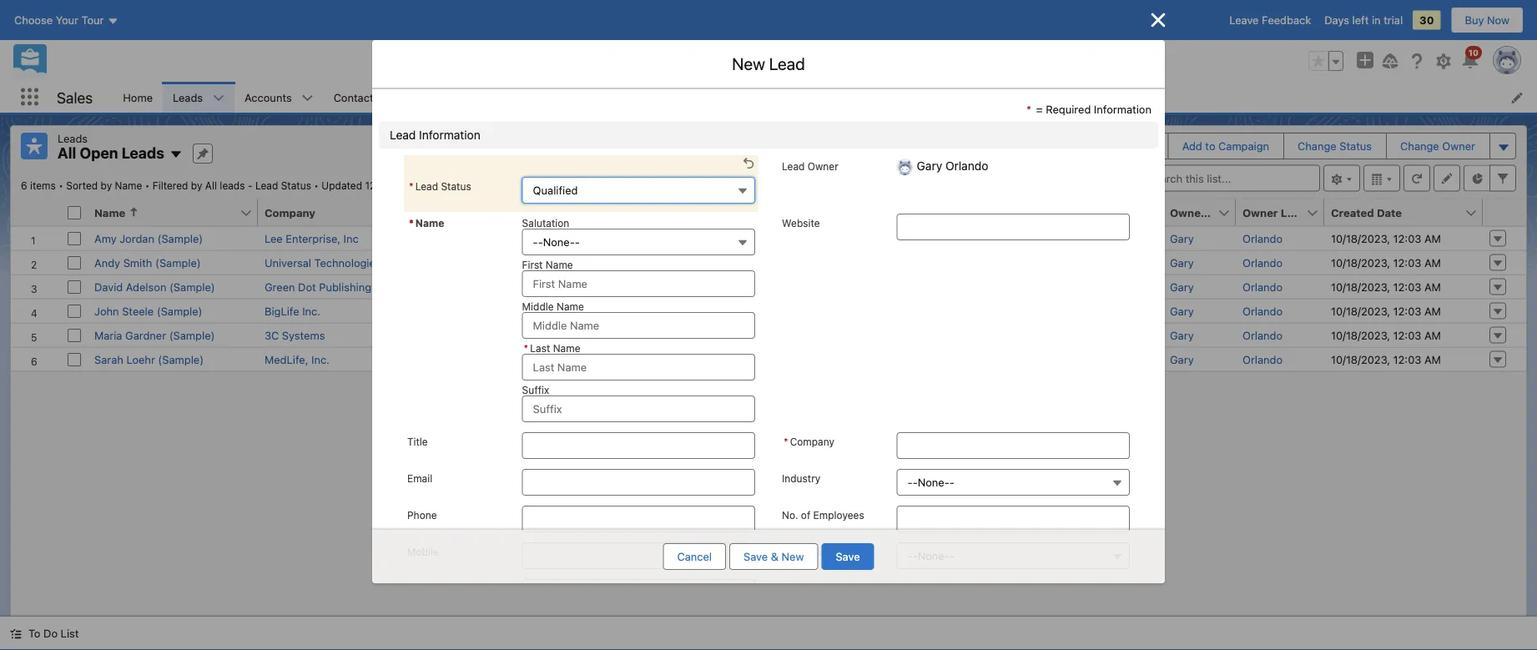 Task type: vqa. For each thing, say whether or not it's contained in the screenshot.
SMITH
yes



Task type: locate. For each thing, give the bounding box(es) containing it.
information inside all open leads grid
[[476, 280, 534, 293]]

universal
[[265, 256, 311, 269]]

new york
[[644, 353, 691, 366]]

0 vertical spatial last
[[1281, 206, 1304, 219]]

suffix
[[522, 384, 550, 396]]

1 vertical spatial inc.
[[311, 353, 330, 366]]

4 am from the top
[[1425, 305, 1441, 317]]

lead
[[769, 54, 805, 73], [390, 128, 416, 142], [782, 160, 805, 172], [255, 180, 278, 192], [415, 180, 438, 192], [1073, 206, 1099, 219]]

connecticut down salutation, --none-- button
[[644, 256, 705, 269]]

contacts list item
[[324, 82, 411, 113]]

group
[[1309, 51, 1344, 71]]

title
[[430, 206, 454, 219], [407, 436, 428, 447]]

4 orlando from the top
[[1243, 305, 1283, 317]]

am for biglife inc.
[[1425, 305, 1441, 317]]

4 10/18/2023, 12:03 am from the top
[[1331, 305, 1441, 317]]

None text field
[[522, 543, 755, 569]]

(sample) down the "david adelson (sample)"
[[157, 305, 202, 317]]

1 vertical spatial none-
[[918, 476, 950, 489]]

change for change owner
[[1401, 140, 1440, 152]]

state/province
[[644, 206, 723, 219]]

minutes
[[379, 180, 416, 192]]

information up ago
[[419, 128, 481, 142]]

inc. for medlife, inc.
[[311, 353, 330, 366]]

5 orlando from the top
[[1243, 329, 1283, 341]]

0 vertical spatial inc.
[[302, 305, 321, 317]]

search...
[[608, 55, 653, 67]]

0 vertical spatial information
[[1094, 103, 1152, 115]]

last left created
[[1281, 206, 1304, 219]]

* up industry
[[784, 436, 788, 447]]

inverse image
[[1148, 10, 1168, 30]]

1 horizontal spatial title
[[430, 206, 454, 219]]

owner inside button
[[1243, 206, 1278, 219]]

6 10/18/2023, 12:03 am from the top
[[1331, 353, 1441, 366]]

1 change from the left
[[1298, 140, 1337, 152]]

1 horizontal spatial save
[[836, 550, 860, 563]]

6 am from the top
[[1425, 353, 1441, 366]]

orlando for green dot publishing
[[1243, 280, 1283, 293]]

title element
[[423, 199, 647, 227]]

0 horizontal spatial email
[[407, 472, 433, 484]]

10/18/2023, 12:03 am for green dot publishing
[[1331, 280, 1441, 293]]

5 gary from the top
[[1170, 329, 1194, 341]]

name inside owner last name button
[[1307, 206, 1338, 219]]

name element
[[88, 199, 268, 227]]

date
[[1377, 206, 1402, 219]]

save down 'employees'
[[836, 550, 860, 563]]

1 vertical spatial company
[[790, 436, 835, 447]]

2 gary from the top
[[1170, 256, 1194, 269]]

all open leads grid
[[11, 199, 1527, 372]]

1 vertical spatial owner
[[808, 160, 839, 172]]

information up import
[[1094, 103, 1152, 115]]

days
[[1325, 14, 1350, 26]]

1 horizontal spatial last
[[1281, 206, 1304, 219]]

title button
[[423, 199, 618, 226]]

(sample) for david adelson (sample)
[[169, 280, 215, 293]]

*
[[1027, 103, 1032, 115], [409, 180, 414, 192], [409, 217, 414, 229], [524, 342, 529, 354], [784, 436, 788, 447]]

2 vertical spatial owner
[[1243, 206, 1278, 219]]

0 horizontal spatial none-
[[543, 236, 575, 248]]

2 am from the top
[[1425, 256, 1441, 269]]

state/province element
[[637, 199, 771, 227]]

3 orlando link from the top
[[1243, 280, 1283, 293]]

sarah loehr (sample)
[[94, 353, 204, 366]]

accounts list item
[[235, 82, 324, 113]]

1 save from the left
[[744, 550, 768, 563]]

0 vertical spatial email
[[920, 206, 949, 219]]

0 horizontal spatial change
[[1298, 140, 1337, 152]]

am for 3c systems
[[1425, 329, 1441, 341]]

andy smith (sample)
[[94, 256, 201, 269]]

10/18/2023, 12:03 am for biglife inc.
[[1331, 305, 1441, 317]]

1 vertical spatial connecticut
[[644, 305, 705, 317]]

1 horizontal spatial change
[[1401, 140, 1440, 152]]

0 horizontal spatial by
[[101, 180, 112, 192]]

save for save
[[836, 550, 860, 563]]

status up company button
[[281, 180, 311, 192]]

smith
[[123, 256, 152, 269]]

owner first name element
[[1163, 199, 1246, 227]]

2 12:03 from the top
[[1394, 256, 1422, 269]]

save
[[744, 550, 768, 563], [836, 550, 860, 563]]

3 am from the top
[[1425, 280, 1441, 293]]

email inside 'button'
[[920, 206, 949, 219]]

none- inside salutation --none--
[[543, 236, 575, 248]]

owner last name element
[[1236, 199, 1338, 227]]

0 vertical spatial owner
[[1443, 140, 1476, 152]]

6
[[21, 180, 27, 192]]

4 12:03 from the top
[[1394, 305, 1422, 317]]

1 vertical spatial email
[[407, 472, 433, 484]]

information
[[1094, 103, 1152, 115], [419, 128, 481, 142], [476, 280, 534, 293]]

• left updated
[[314, 180, 319, 192]]

6 orlando from the top
[[1243, 353, 1283, 366]]

* for * name
[[409, 217, 414, 229]]

cell
[[61, 199, 88, 227], [761, 250, 913, 274], [913, 250, 1067, 274], [1067, 250, 1163, 274], [637, 274, 761, 298], [761, 274, 913, 298], [913, 274, 1067, 298], [1067, 274, 1163, 298], [761, 298, 913, 323], [913, 298, 1067, 323], [1067, 298, 1163, 323], [761, 323, 913, 347], [913, 323, 1067, 347], [1067, 323, 1163, 347], [761, 347, 913, 371], [913, 347, 1067, 371], [1067, 347, 1163, 371]]

gary for biglife inc.
[[1170, 305, 1194, 317]]

item number image
[[11, 199, 61, 226]]

1 vertical spatial information
[[419, 128, 481, 142]]

30
[[1420, 14, 1434, 26]]

feedback
[[1262, 14, 1311, 26]]

technologies
[[314, 256, 381, 269]]

1 12:03 from the top
[[1394, 232, 1422, 245]]

orlando for lee enterprise, inc
[[1243, 232, 1283, 245]]

• right the items on the left
[[59, 180, 63, 192]]

orlando link for medlife, inc.
[[1243, 353, 1283, 366]]

1 am from the top
[[1425, 232, 1441, 245]]

buy
[[1465, 14, 1484, 26]]

company up industry
[[790, 436, 835, 447]]

3c
[[265, 329, 279, 341]]

change up list view controls image
[[1298, 140, 1337, 152]]

1 vertical spatial last
[[530, 342, 550, 354]]

leads link
[[163, 82, 213, 113]]

•
[[59, 180, 63, 192], [145, 180, 150, 192], [314, 180, 319, 192]]

5 10/18/2023, from the top
[[1331, 329, 1391, 341]]

status inside lead status button
[[1102, 206, 1137, 219]]

3 10/18/2023, from the top
[[1331, 280, 1391, 293]]

0 vertical spatial connecticut
[[644, 256, 705, 269]]

do
[[43, 627, 58, 640]]

technology
[[537, 280, 595, 293]]

all left leads
[[205, 180, 217, 192]]

enterprise,
[[286, 232, 341, 245]]

leads right home at top
[[173, 91, 203, 103]]

(sample) for john steele (sample)
[[157, 305, 202, 317]]

1 horizontal spatial all
[[205, 180, 217, 192]]

of
[[801, 509, 811, 521]]

lead status
[[1073, 206, 1137, 219]]

save inside button
[[836, 550, 860, 563]]

status
[[1340, 140, 1372, 152], [281, 180, 311, 192], [441, 180, 471, 192], [1102, 206, 1137, 219]]

2 gary link from the top
[[1170, 256, 1194, 269]]

inc. down dot
[[302, 305, 321, 317]]

* lead status qualified
[[409, 180, 578, 197]]

owner inside button
[[1443, 140, 1476, 152]]

by right filtered
[[191, 180, 202, 192]]

0 vertical spatial phone
[[768, 206, 802, 219]]

Salutation button
[[522, 229, 755, 255]]

industry
[[782, 472, 821, 484]]

1 by from the left
[[101, 180, 112, 192]]

3 10/18/2023, 12:03 am from the top
[[1331, 280, 1441, 293]]

buy now button
[[1451, 7, 1524, 33]]

save left &
[[744, 550, 768, 563]]

open
[[80, 144, 118, 162]]

0 horizontal spatial last
[[530, 342, 550, 354]]

1 10/18/2023, 12:03 am from the top
[[1331, 232, 1441, 245]]

all
[[58, 144, 76, 162], [205, 180, 217, 192]]

connecticut up massachusetts
[[644, 305, 705, 317]]

1 10/18/2023, from the top
[[1331, 232, 1391, 245]]

orlando
[[1243, 232, 1283, 245], [1243, 256, 1283, 269], [1243, 280, 1283, 293], [1243, 305, 1283, 317], [1243, 329, 1283, 341], [1243, 353, 1283, 366]]

all open leads
[[58, 144, 164, 162]]

orlando for medlife, inc.
[[1243, 353, 1283, 366]]

new inside button
[[1070, 140, 1092, 152]]

owner
[[1443, 140, 1476, 152], [808, 160, 839, 172], [1243, 206, 1278, 219]]

last down middle
[[530, 342, 550, 354]]

by right sorted
[[101, 180, 112, 192]]

1 horizontal spatial none-
[[918, 476, 950, 489]]

leads
[[173, 91, 203, 103], [58, 132, 88, 144], [122, 144, 164, 162]]

leads image
[[21, 133, 48, 159]]

last for *
[[530, 342, 550, 354]]

0 horizontal spatial save
[[744, 550, 768, 563]]

none- for salutation --none--
[[543, 236, 575, 248]]

0 horizontal spatial leads
[[58, 132, 88, 144]]

new inside 'button'
[[782, 550, 804, 563]]

1 horizontal spatial leads
[[122, 144, 164, 162]]

all open leads status
[[21, 180, 322, 192]]

* left ago
[[409, 180, 414, 192]]

universal technologies link
[[265, 256, 381, 269]]

1 horizontal spatial by
[[191, 180, 202, 192]]

1 connecticut from the top
[[644, 256, 705, 269]]

inc. down the systems
[[311, 353, 330, 366]]

lead status button
[[1067, 199, 1145, 226]]

* left =
[[1027, 103, 1032, 115]]

2 change from the left
[[1401, 140, 1440, 152]]

information down "first"
[[476, 280, 534, 293]]

leads right leads image
[[58, 132, 88, 144]]

status up list view controls image
[[1340, 140, 1372, 152]]

3 orlando from the top
[[1243, 280, 1283, 293]]

• left filtered
[[145, 180, 150, 192]]

ago
[[419, 180, 436, 192]]

lee enterprise, inc link
[[265, 232, 359, 245]]

2 orlando link from the top
[[1243, 256, 1283, 269]]

(sample) right gardner
[[169, 329, 215, 341]]

all open leads|leads|list view element
[[10, 125, 1527, 617]]

5 10/18/2023, 12:03 am from the top
[[1331, 329, 1441, 341]]

1 horizontal spatial owner
[[1243, 206, 1278, 219]]

information for director, information technology
[[476, 280, 534, 293]]

1 horizontal spatial phone
[[768, 206, 802, 219]]

action image
[[1483, 199, 1527, 226]]

name down middle name
[[553, 342, 580, 354]]

3 gary from the top
[[1170, 280, 1194, 293]]

andy
[[94, 256, 120, 269]]

2 horizontal spatial leads
[[173, 91, 203, 103]]

1 orlando link from the top
[[1243, 232, 1283, 245]]

1 vertical spatial all
[[205, 180, 217, 192]]

inc. for biglife inc.
[[302, 305, 321, 317]]

connecticut cell
[[637, 250, 761, 274]]

Industry button
[[897, 469, 1130, 496]]

Last Name text field
[[522, 354, 755, 381]]

created date element
[[1325, 199, 1493, 227]]

medlife,
[[265, 353, 308, 366]]

employees
[[813, 509, 864, 521]]

none- inside industry --none--
[[918, 476, 950, 489]]

gary for medlife, inc.
[[1170, 353, 1194, 366]]

list
[[113, 82, 1537, 113]]

change inside change status button
[[1298, 140, 1337, 152]]

10/18/2023, 12:03 am for lee enterprise, inc
[[1331, 232, 1441, 245]]

save inside 'button'
[[744, 550, 768, 563]]

industry --none--
[[782, 472, 955, 489]]

4 gary from the top
[[1170, 305, 1194, 317]]

Search All Open Leads list view. search field
[[1120, 165, 1320, 192]]

0 vertical spatial company
[[265, 206, 316, 219]]

orlando link for 3c systems
[[1243, 329, 1283, 341]]

Suffix text field
[[522, 396, 755, 422]]

2 horizontal spatial owner
[[1443, 140, 1476, 152]]

3 12:03 from the top
[[1394, 280, 1422, 293]]

first name
[[522, 259, 573, 270]]

gardner
[[125, 329, 166, 341]]

change status
[[1298, 140, 1372, 152]]

new button
[[1057, 134, 1106, 159]]

name up amy on the left top of the page
[[94, 206, 125, 219]]

director,
[[430, 280, 473, 293]]

* up suffix
[[524, 342, 529, 354]]

1 • from the left
[[59, 180, 63, 192]]

4 10/18/2023, from the top
[[1331, 305, 1391, 317]]

orlando for biglife inc.
[[1243, 305, 1283, 317]]

status inside change status button
[[1340, 140, 1372, 152]]

0 horizontal spatial owner
[[808, 160, 839, 172]]

biglife
[[265, 305, 299, 317]]

owner for lead owner
[[808, 160, 839, 172]]

director, information technology
[[430, 280, 595, 293]]

5 12:03 from the top
[[1394, 329, 1422, 341]]

now
[[1487, 14, 1510, 26]]

(sample) up david adelson (sample) link
[[155, 256, 201, 269]]

all left open
[[58, 144, 76, 162]]

by
[[101, 180, 112, 192], [191, 180, 202, 192]]

gary for green dot publishing
[[1170, 280, 1194, 293]]

add to campaign button
[[1169, 134, 1283, 159]]

(sample) down maria gardner (sample) 'link'
[[158, 353, 204, 366]]

2 horizontal spatial •
[[314, 180, 319, 192]]

* inside * lead status qualified
[[409, 180, 414, 192]]

None search field
[[1120, 165, 1320, 192]]

orlando link for lee enterprise, inc
[[1243, 232, 1283, 245]]

* down minutes
[[409, 217, 414, 229]]

5 gary link from the top
[[1170, 329, 1194, 341]]

0 horizontal spatial all
[[58, 144, 76, 162]]

company up lee
[[265, 206, 316, 219]]

last inside owner last name button
[[1281, 206, 1304, 219]]

to do list button
[[0, 617, 89, 650]]

6 gary from the top
[[1170, 353, 1194, 366]]

name down technology
[[557, 300, 584, 312]]

leave
[[1230, 14, 1259, 26]]

company element
[[258, 199, 433, 227]]

2 orlando from the top
[[1243, 256, 1283, 269]]

status down import
[[1102, 206, 1137, 219]]

2 vertical spatial information
[[476, 280, 534, 293]]

david adelson (sample)
[[94, 280, 215, 293]]

1 horizontal spatial email
[[920, 206, 949, 219]]

3c systems
[[265, 329, 325, 341]]

orlando link
[[1243, 232, 1283, 245], [1243, 256, 1283, 269], [1243, 280, 1283, 293], [1243, 305, 1283, 317], [1243, 329, 1283, 341], [1243, 353, 1283, 366]]

None text field
[[897, 432, 1130, 459]]

gary
[[1170, 232, 1194, 245], [1170, 256, 1194, 269], [1170, 280, 1194, 293], [1170, 305, 1194, 317], [1170, 329, 1194, 341], [1170, 353, 1194, 366]]

phone
[[768, 206, 802, 219], [407, 509, 437, 521]]

1 orlando from the top
[[1243, 232, 1283, 245]]

leads up filtered
[[122, 144, 164, 162]]

0 vertical spatial title
[[430, 206, 454, 219]]

(sample) for sarah loehr (sample)
[[158, 353, 204, 366]]

jordan
[[120, 232, 154, 245]]

2 connecticut from the top
[[644, 305, 705, 317]]

4 orlando link from the top
[[1243, 305, 1283, 317]]

sarah
[[94, 353, 123, 366]]

5 am from the top
[[1425, 329, 1441, 341]]

change up created date element
[[1401, 140, 1440, 152]]

name down list view controls image
[[1307, 206, 1338, 219]]

(sample) down name element
[[157, 232, 203, 245]]

No. of Employees text field
[[897, 506, 1130, 532]]

change inside change owner button
[[1401, 140, 1440, 152]]

0 horizontal spatial company
[[265, 206, 316, 219]]

orlando link for green dot publishing
[[1243, 280, 1283, 293]]

contacts
[[334, 91, 379, 103]]

6 gary link from the top
[[1170, 353, 1194, 366]]

1 vertical spatial title
[[407, 436, 428, 447]]

gary for 3c systems
[[1170, 329, 1194, 341]]

company inside button
[[265, 206, 316, 219]]

Lead Status, Qualified button
[[522, 177, 755, 204]]

6 10/18/2023, from the top
[[1331, 353, 1391, 366]]

3 gary link from the top
[[1170, 280, 1194, 293]]

* last name
[[524, 342, 580, 354]]

1 horizontal spatial •
[[145, 180, 150, 192]]

list item
[[609, 82, 678, 113]]

status right ago
[[441, 180, 471, 192]]

orlando for universal technologies
[[1243, 256, 1283, 269]]

lead status element
[[1067, 199, 1173, 227]]

1 vertical spatial phone
[[407, 509, 437, 521]]

email
[[920, 206, 949, 219], [407, 472, 433, 484]]

no. of employees
[[782, 509, 864, 521]]

4 gary link from the top
[[1170, 305, 1194, 317]]

search... button
[[576, 48, 910, 74]]

action element
[[1483, 199, 1527, 227]]

2 save from the left
[[836, 550, 860, 563]]

10/18/2023, for biglife inc.
[[1331, 305, 1391, 317]]

(sample) right adelson
[[169, 280, 215, 293]]

Middle Name text field
[[522, 312, 755, 339]]

lee enterprise, inc
[[265, 232, 359, 245]]

0 vertical spatial none-
[[543, 236, 575, 248]]

0 horizontal spatial •
[[59, 180, 63, 192]]

5 orlando link from the top
[[1243, 329, 1283, 341]]

6 orlando link from the top
[[1243, 353, 1283, 366]]



Task type: describe. For each thing, give the bounding box(es) containing it.
leads inside list item
[[173, 91, 203, 103]]

gary link for medlife, inc.
[[1170, 353, 1194, 366]]

gary link for biglife inc.
[[1170, 305, 1194, 317]]

import button
[[1107, 134, 1167, 159]]

david adelson (sample) link
[[94, 280, 215, 293]]

lead owner
[[782, 160, 839, 172]]

first
[[522, 259, 543, 270]]

gary for universal technologies
[[1170, 256, 1194, 269]]

cancel
[[677, 550, 712, 563]]

1 gary link from the top
[[1170, 232, 1194, 245]]

10/18/2023, for 3c systems
[[1331, 329, 1391, 341]]

Title text field
[[522, 432, 755, 459]]

company button
[[258, 199, 405, 226]]

0 horizontal spatial phone
[[407, 509, 437, 521]]

amy jordan (sample)
[[94, 232, 203, 245]]

trial
[[1384, 14, 1403, 26]]

am for lee enterprise, inc
[[1425, 232, 1441, 245]]

2 • from the left
[[145, 180, 150, 192]]

1 gary from the top
[[1170, 232, 1194, 245]]

change owner button
[[1387, 134, 1489, 159]]

12
[[365, 180, 376, 192]]

website
[[782, 217, 820, 229]]

orlando link for universal technologies
[[1243, 256, 1283, 269]]

list containing home
[[113, 82, 1537, 113]]

(sample) for andy smith (sample)
[[155, 256, 201, 269]]

* for * company
[[784, 436, 788, 447]]

none- for industry --none--
[[918, 476, 950, 489]]

12:03 for 3c systems
[[1394, 329, 1422, 341]]

created date button
[[1325, 199, 1465, 226]]

created
[[1331, 206, 1374, 219]]

name down ago
[[415, 217, 444, 229]]

universal technologies
[[265, 256, 381, 269]]

leave feedback
[[1230, 14, 1311, 26]]

green
[[265, 280, 295, 293]]

change owner
[[1401, 140, 1476, 152]]

green dot publishing link
[[265, 280, 371, 293]]

3c systems link
[[265, 329, 325, 341]]

* = required information
[[1027, 103, 1152, 115]]

name inside name button
[[94, 206, 125, 219]]

info@salesforce.com
[[920, 232, 1025, 245]]

0 vertical spatial all
[[58, 144, 76, 162]]

contacts link
[[324, 82, 389, 113]]

select list display image
[[1364, 165, 1401, 192]]

loehr
[[126, 353, 155, 366]]

12:03 for green dot publishing
[[1394, 280, 1422, 293]]

0 horizontal spatial title
[[407, 436, 428, 447]]

medlife, inc.
[[265, 353, 330, 366]]

name button
[[88, 199, 240, 226]]

sales
[[57, 88, 93, 106]]

home
[[123, 91, 153, 103]]

2 10/18/2023, 12:03 am from the top
[[1331, 256, 1441, 269]]

1 horizontal spatial company
[[790, 436, 835, 447]]

campaign
[[1219, 140, 1270, 152]]

andy smith (sample) link
[[94, 256, 201, 269]]

days left in trial
[[1325, 14, 1403, 26]]

lead inside button
[[1073, 206, 1099, 219]]

(sample) for maria gardner (sample)
[[169, 329, 215, 341]]

system administrator
[[430, 353, 538, 366]]

name down 'all open leads'
[[115, 180, 142, 192]]

cancel button
[[663, 543, 726, 570]]

dot
[[298, 280, 316, 293]]

lead information
[[390, 128, 481, 142]]

leads list item
[[163, 82, 235, 113]]

6 12:03 from the top
[[1394, 353, 1422, 366]]

created date
[[1331, 206, 1402, 219]]

First Name text field
[[522, 270, 755, 297]]

change for change status
[[1298, 140, 1337, 152]]

12:03 for biglife inc.
[[1394, 305, 1422, 317]]

save button
[[822, 543, 874, 570]]

massachusetts
[[644, 329, 720, 341]]

sorted
[[66, 180, 98, 192]]

lee
[[265, 232, 283, 245]]

left
[[1353, 14, 1369, 26]]

* for * last name
[[524, 342, 529, 354]]

amy
[[94, 232, 117, 245]]

amy jordan (sample) link
[[94, 232, 203, 245]]

items
[[30, 180, 56, 192]]

status inside * lead status qualified
[[441, 180, 471, 192]]

none search field inside all open leads|leads|list view element
[[1120, 165, 1320, 192]]

salutation --none--
[[522, 217, 580, 248]]

required
[[1046, 103, 1091, 115]]

12:03 for lee enterprise, inc
[[1394, 232, 1422, 245]]

import
[[1121, 140, 1154, 152]]

phone button
[[761, 199, 895, 226]]

steele
[[122, 305, 154, 317]]

10/18/2023, for green dot publishing
[[1331, 280, 1391, 293]]

save for save & new
[[744, 550, 768, 563]]

maria
[[94, 329, 122, 341]]

email element
[[913, 199, 1077, 227]]

filtered
[[153, 180, 188, 192]]

home link
[[113, 82, 163, 113]]

- inside all open leads|leads|list view element
[[248, 180, 253, 192]]

qualified
[[533, 184, 578, 197]]

list
[[61, 627, 79, 640]]

info@salesforce.com link
[[920, 232, 1025, 245]]

salutation
[[522, 217, 569, 229]]

biglife inc.
[[265, 305, 321, 317]]

owner for change owner
[[1443, 140, 1476, 152]]

* for * lead status qualified
[[409, 180, 414, 192]]

in
[[1372, 14, 1381, 26]]

lead inside * lead status qualified
[[415, 180, 438, 192]]

add
[[1182, 140, 1203, 152]]

maria gardner (sample) link
[[94, 329, 215, 341]]

john steele (sample)
[[94, 305, 202, 317]]

connecticut inside connecticut cell
[[644, 256, 705, 269]]

gary link for green dot publishing
[[1170, 280, 1194, 293]]

phone inside "button"
[[768, 206, 802, 219]]

* name
[[409, 217, 444, 229]]

2 10/18/2023, from the top
[[1331, 256, 1391, 269]]

system
[[430, 353, 467, 366]]

* for * = required information
[[1027, 103, 1032, 115]]

Phone text field
[[522, 506, 755, 532]]

owner last name
[[1243, 206, 1338, 219]]

3 • from the left
[[314, 180, 319, 192]]

phone element
[[761, 199, 923, 227]]

list view controls image
[[1324, 165, 1360, 192]]

orlando for 3c systems
[[1243, 329, 1283, 341]]

title inside button
[[430, 206, 454, 219]]

name up technology
[[546, 259, 573, 270]]

gary link for 3c systems
[[1170, 329, 1194, 341]]

am for green dot publishing
[[1425, 280, 1441, 293]]

last for owner
[[1281, 206, 1304, 219]]

Website text field
[[897, 214, 1130, 240]]

(sample) for amy jordan (sample)
[[157, 232, 203, 245]]

administrator
[[470, 353, 538, 366]]

information for lead information
[[419, 128, 481, 142]]

item number element
[[11, 199, 61, 227]]

middle
[[522, 300, 554, 312]]

new lead
[[732, 54, 805, 73]]

2 by from the left
[[191, 180, 202, 192]]

10/18/2023, 12:03 am for 3c systems
[[1331, 329, 1441, 341]]

john steele (sample) link
[[94, 305, 202, 317]]

no.
[[782, 509, 798, 521]]

text default image
[[10, 628, 22, 640]]

Email text field
[[522, 469, 755, 496]]

gary link for universal technologies
[[1170, 256, 1194, 269]]

save & new button
[[730, 543, 818, 570]]

maria gardner (sample)
[[94, 329, 215, 341]]

orlando link for biglife inc.
[[1243, 305, 1283, 317]]

10/18/2023, for lee enterprise, inc
[[1331, 232, 1391, 245]]

john
[[94, 305, 119, 317]]



